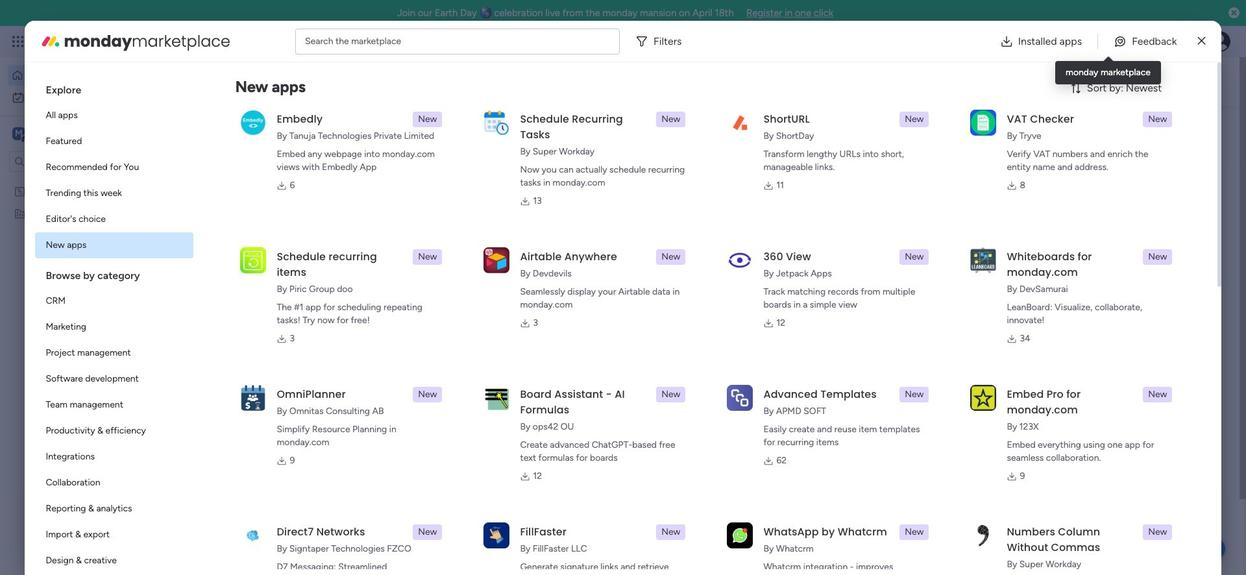 Task type: describe. For each thing, give the bounding box(es) containing it.
monday marketplace image
[[41, 31, 61, 52]]

templates image image
[[1005, 124, 1176, 214]]

1 image
[[1054, 27, 1066, 41]]

help image
[[1162, 35, 1175, 48]]

public board image
[[256, 263, 270, 277]]

workspace selection element
[[12, 126, 108, 143]]

search everything image
[[1133, 35, 1146, 48]]

1 horizontal spatial workspace image
[[261, 552, 292, 575]]

invite members image
[[1073, 35, 1086, 48]]

roy mann image
[[270, 380, 296, 406]]

help center element
[[993, 398, 1188, 450]]

see plans image
[[215, 34, 227, 49]]



Task type: locate. For each thing, give the bounding box(es) containing it.
0 vertical spatial workspace image
[[12, 127, 25, 141]]

jacob simon image
[[1210, 31, 1231, 52]]

workspace image
[[12, 127, 25, 141], [261, 552, 292, 575]]

add to favorites image
[[569, 263, 582, 276]]

v2 bolt switch image
[[1105, 74, 1113, 89]]

Search in workspace field
[[27, 154, 108, 169]]

2 heading from the top
[[35, 258, 194, 288]]

quick search results list box
[[240, 147, 962, 319]]

1 heading from the top
[[35, 73, 194, 103]]

public board image
[[434, 263, 449, 277]]

1 vertical spatial heading
[[35, 258, 194, 288]]

close my workspaces image
[[240, 513, 255, 529]]

close recently visited image
[[240, 132, 255, 147]]

notifications image
[[1016, 35, 1029, 48]]

option
[[8, 65, 158, 86], [8, 87, 158, 108], [35, 103, 194, 129], [35, 129, 194, 155], [35, 155, 194, 180], [0, 180, 166, 182], [35, 180, 194, 206], [35, 206, 194, 232], [35, 232, 194, 258], [35, 288, 194, 314], [35, 314, 194, 340], [35, 340, 194, 366], [35, 366, 194, 392], [35, 392, 194, 418], [35, 418, 194, 444], [35, 444, 194, 470], [35, 470, 194, 496], [35, 496, 194, 522], [35, 522, 194, 548], [35, 548, 194, 574]]

app logo image
[[240, 110, 266, 136], [484, 110, 510, 136], [727, 110, 753, 136], [971, 110, 997, 136], [240, 247, 266, 273], [484, 247, 510, 273], [727, 247, 753, 273], [971, 247, 997, 273], [240, 385, 266, 411], [484, 385, 510, 411], [727, 385, 753, 411], [971, 385, 997, 411], [240, 522, 266, 548], [484, 522, 510, 548], [727, 522, 753, 548], [971, 522, 997, 548]]

heading
[[35, 73, 194, 103], [35, 258, 194, 288]]

select product image
[[12, 35, 25, 48]]

0 horizontal spatial workspace image
[[12, 127, 25, 141]]

1 vertical spatial workspace image
[[261, 552, 292, 575]]

0 vertical spatial heading
[[35, 73, 194, 103]]

list box
[[35, 73, 194, 575], [0, 178, 166, 400]]

dapulse x slim image
[[1198, 33, 1206, 49]]

monday marketplace image
[[1102, 35, 1115, 48]]

update feed image
[[1045, 35, 1058, 48]]



Task type: vqa. For each thing, say whether or not it's contained in the screenshot.
Templates image
yes



